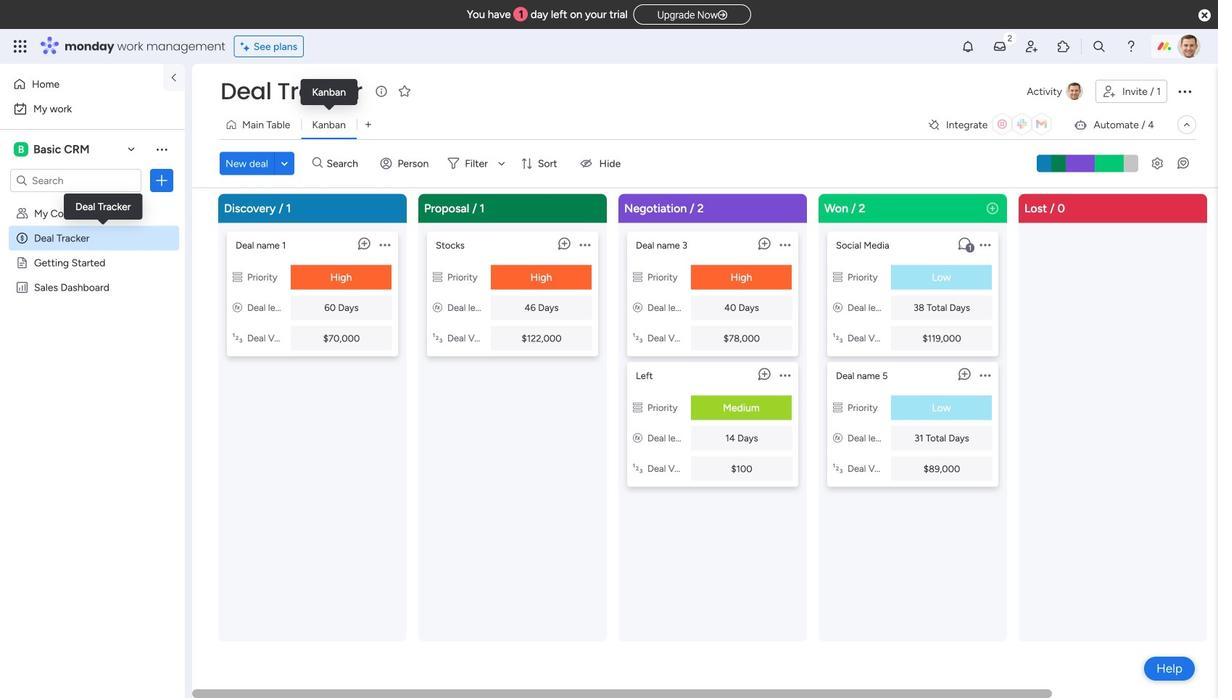 Task type: locate. For each thing, give the bounding box(es) containing it.
public board image
[[15, 256, 29, 270]]

1 v2 function small outline image from the left
[[233, 302, 242, 314]]

options image
[[380, 232, 391, 258], [580, 232, 591, 258], [780, 232, 791, 258], [980, 232, 991, 258]]

2 horizontal spatial list box
[[827, 226, 999, 487]]

v2 function small outline image
[[833, 302, 843, 314], [633, 433, 642, 444], [833, 433, 843, 444]]

None field
[[217, 76, 366, 107]]

0 horizontal spatial options image
[[154, 173, 169, 188]]

1 horizontal spatial list box
[[627, 226, 798, 487]]

0 horizontal spatial v2 function small outline image
[[233, 302, 242, 314]]

option
[[9, 73, 154, 96], [9, 97, 176, 120], [0, 201, 185, 203]]

options image for third v2 function small outline icon
[[780, 232, 791, 258]]

list box
[[0, 198, 185, 496], [627, 226, 798, 487], [827, 226, 999, 487]]

0 horizontal spatial v2 status outline image
[[433, 272, 442, 283]]

v2 function small outline image
[[233, 302, 242, 314], [433, 302, 442, 314], [633, 302, 642, 314]]

1 horizontal spatial options image
[[1176, 83, 1194, 100]]

dapulse close image
[[1199, 8, 1211, 23]]

add to favorites image
[[397, 84, 412, 98]]

1 v2 status outline image from the left
[[433, 272, 442, 283]]

2 horizontal spatial v2 function small outline image
[[633, 302, 642, 314]]

arrow down image
[[493, 155, 510, 172]]

v2 status outline image
[[433, 272, 442, 283], [833, 272, 843, 283]]

4 options image from the left
[[980, 232, 991, 258]]

row group
[[215, 194, 1218, 690]]

help image
[[1124, 39, 1139, 54]]

v2 function small outline image for the middle list box
[[633, 433, 642, 444]]

select product image
[[13, 39, 28, 54]]

3 v2 function small outline image from the left
[[633, 302, 642, 314]]

v2 status outline image
[[233, 272, 242, 283], [633, 272, 642, 283], [633, 402, 642, 414], [833, 402, 843, 414]]

see plans image
[[241, 38, 254, 55]]

Search in workspace field
[[30, 172, 121, 189]]

2 options image from the left
[[580, 232, 591, 258]]

v2 small numbers digit column outline image for first v2 function small outline icon
[[233, 332, 242, 344]]

1 vertical spatial options image
[[154, 173, 169, 188]]

dapulse rightstroke image
[[718, 10, 727, 21]]

2 v2 status outline image from the left
[[833, 272, 843, 283]]

0 vertical spatial option
[[9, 73, 154, 96]]

1 horizontal spatial v2 function small outline image
[[433, 302, 442, 314]]

workspace selection element
[[14, 141, 92, 158]]

angle down image
[[281, 158, 288, 169]]

0 horizontal spatial list box
[[0, 198, 185, 496]]

1 options image from the left
[[380, 232, 391, 258]]

3 options image from the left
[[780, 232, 791, 258]]

options image down workspace options image
[[154, 173, 169, 188]]

options image for 2nd v2 function small outline icon from left
[[580, 232, 591, 258]]

1 horizontal spatial v2 status outline image
[[833, 272, 843, 283]]

options image
[[1176, 83, 1194, 100], [154, 173, 169, 188]]

options image for first v2 function small outline icon
[[380, 232, 391, 258]]

v2 function small outline image for list box corresponding to new deal image
[[833, 433, 843, 444]]

v2 status outline image for first v2 function small outline icon
[[233, 272, 242, 283]]

notifications image
[[961, 39, 975, 54]]

options image up collapse board header icon
[[1176, 83, 1194, 100]]

2 image
[[1004, 30, 1017, 46]]

list box for new deal image
[[827, 226, 999, 487]]

update feed image
[[993, 39, 1007, 54]]

new deal image
[[986, 201, 1000, 216]]

v2 small numbers digit column outline image
[[233, 332, 242, 344], [433, 332, 442, 344], [633, 332, 642, 344], [833, 332, 843, 344], [633, 463, 642, 475], [833, 463, 843, 475]]



Task type: describe. For each thing, give the bounding box(es) containing it.
v2 status outline image for v2 function small outline image corresponding to the middle list box
[[633, 402, 642, 414]]

v2 small numbers digit column outline image for v2 function small outline image for list box corresponding to new deal image
[[833, 463, 843, 475]]

v2 status outline image for v2 function small outline image for list box corresponding to new deal image
[[833, 402, 843, 414]]

v2 status outline image for third v2 function small outline icon
[[633, 272, 642, 283]]

v2 status outline image for options icon for 2nd v2 function small outline icon from left
[[433, 272, 442, 283]]

v2 small numbers digit column outline image for v2 function small outline image corresponding to the middle list box
[[633, 463, 642, 475]]

2 v2 function small outline image from the left
[[433, 302, 442, 314]]

list box for workspace options image
[[0, 198, 185, 496]]

workspace image
[[14, 141, 28, 157]]

terry turtle image
[[1178, 35, 1201, 58]]

v2 status outline image for first options icon from the right
[[833, 272, 843, 283]]

workspace options image
[[154, 142, 169, 156]]

v2 small numbers digit column outline image for 2nd v2 function small outline icon from left
[[433, 332, 442, 344]]

public dashboard image
[[15, 281, 29, 294]]

v2 search image
[[312, 155, 323, 172]]

Search field
[[323, 153, 367, 173]]

collapse board header image
[[1181, 119, 1193, 131]]

board activity image
[[1066, 83, 1083, 100]]

add view image
[[365, 119, 371, 130]]

monday marketplace image
[[1057, 39, 1071, 54]]

1 vertical spatial option
[[9, 97, 176, 120]]

0 vertical spatial options image
[[1176, 83, 1194, 100]]

show board description image
[[373, 84, 390, 99]]

search everything image
[[1092, 39, 1107, 54]]

2 vertical spatial option
[[0, 201, 185, 203]]

v2 small numbers digit column outline image for third v2 function small outline icon
[[633, 332, 642, 344]]

invite members image
[[1025, 39, 1039, 54]]



Task type: vqa. For each thing, say whether or not it's contained in the screenshot.
Update feed icon
yes



